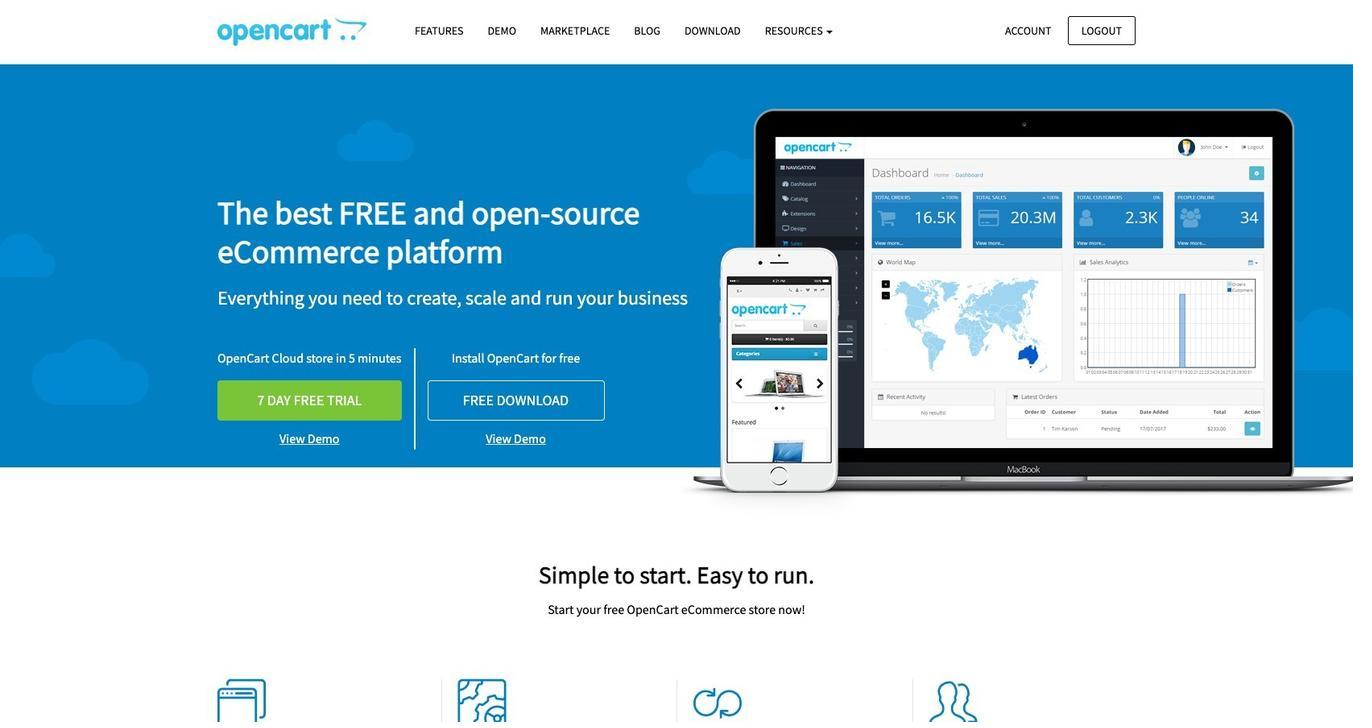 Task type: vqa. For each thing, say whether or not it's contained in the screenshot.
call at the bottom of page
no



Task type: describe. For each thing, give the bounding box(es) containing it.
opencart - open source shopping cart solution image
[[218, 17, 367, 46]]



